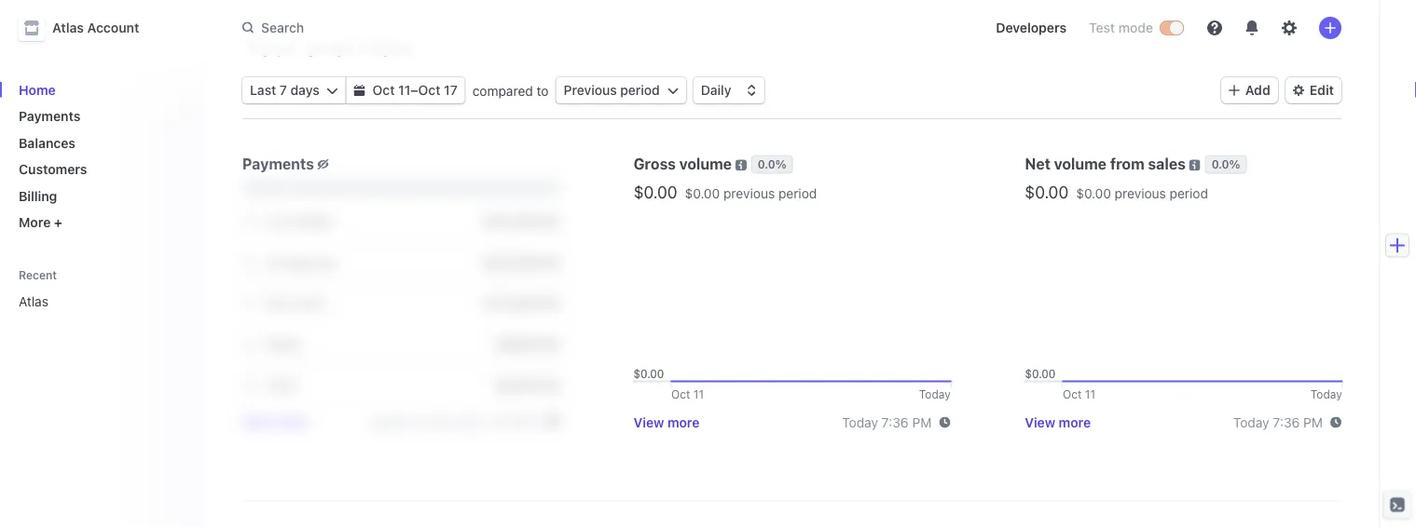 Task type: vqa. For each thing, say whether or not it's contained in the screenshot.
2nd Oct from right
yes



Task type: locate. For each thing, give the bounding box(es) containing it.
payments up balances
[[19, 109, 81, 124]]

1 vertical spatial $5000.00
[[496, 378, 559, 393]]

1 horizontal spatial more
[[668, 415, 700, 431]]

edit
[[1310, 83, 1334, 98]]

info image
[[736, 160, 747, 171], [1189, 160, 1201, 171]]

0 horizontal spatial payments
[[19, 109, 81, 124]]

add button
[[1221, 77, 1278, 104]]

oct 11 – oct 17
[[373, 83, 458, 98]]

0 horizontal spatial 0.0%
[[758, 158, 787, 171]]

svg image for previous period
[[667, 85, 679, 96]]

period
[[620, 83, 660, 98], [779, 186, 817, 201], [1170, 186, 1208, 201]]

1 0.0% from the left
[[758, 158, 787, 171]]

7:36
[[882, 415, 909, 431], [1273, 415, 1300, 431]]

7:36 for gross volume
[[882, 415, 909, 431]]

1 horizontal spatial $0.00 $0.00 previous period
[[1025, 182, 1208, 202]]

today 7:36 pm for net volume from sales
[[1234, 415, 1323, 431]]

view more for net volume from sales
[[1025, 415, 1091, 431]]

sales
[[1148, 155, 1186, 173]]

1 svg image from the left
[[327, 85, 338, 96]]

0 horizontal spatial today 7:36 pm
[[842, 415, 932, 431]]

oct
[[373, 83, 395, 98], [418, 83, 441, 98]]

previous
[[724, 186, 775, 201], [1115, 186, 1166, 201]]

1 7:36 from the left
[[882, 415, 909, 431]]

1 horizontal spatial today
[[1234, 415, 1270, 431]]

1 horizontal spatial period
[[779, 186, 817, 201]]

0 horizontal spatial oct
[[373, 83, 395, 98]]

2 $0.00 $0.00 previous period from the left
[[1025, 182, 1208, 202]]

2 horizontal spatial period
[[1170, 186, 1208, 201]]

$0.00 down net
[[1025, 182, 1069, 202]]

0 horizontal spatial svg image
[[327, 85, 338, 96]]

1 horizontal spatial svg image
[[667, 85, 679, 96]]

today 7:36 pm
[[842, 415, 932, 431], [1234, 415, 1323, 431]]

$0.00 $0.00 previous period down gross volume
[[634, 182, 817, 202]]

0 horizontal spatial atlas
[[19, 294, 48, 310]]

svg image right the previous period
[[667, 85, 679, 96]]

oct left 17
[[418, 83, 441, 98]]

0 horizontal spatial 7:36
[[882, 415, 909, 431]]

Search text field
[[231, 11, 757, 45]]

1 horizontal spatial volume
[[1054, 155, 1107, 173]]

$0.00 $0.00 previous period for gross volume
[[634, 182, 817, 202]]

1 pm from the left
[[912, 415, 932, 431]]

1 horizontal spatial payments
[[242, 155, 314, 173]]

today 7:36 pm for gross volume
[[842, 415, 932, 431]]

2 today from the left
[[1234, 415, 1270, 431]]

home link
[[11, 75, 190, 105]]

your overview
[[242, 30, 414, 61]]

more
[[276, 414, 308, 429], [668, 415, 700, 431], [1059, 415, 1091, 431]]

$0.00 down "gross"
[[634, 182, 678, 202]]

volume right "gross"
[[680, 155, 732, 173]]

search
[[261, 20, 304, 35]]

more
[[19, 215, 51, 230]]

today
[[842, 415, 878, 431], [1234, 415, 1270, 431]]

1 horizontal spatial view more
[[634, 415, 700, 431]]

0.0%
[[758, 158, 787, 171], [1212, 158, 1241, 171]]

atlas
[[52, 20, 84, 35], [19, 294, 48, 310]]

account
[[87, 20, 139, 35]]

more for gross volume
[[668, 415, 700, 431]]

1 horizontal spatial view
[[634, 415, 664, 431]]

1 horizontal spatial view more link
[[634, 415, 700, 431]]

17
[[444, 83, 458, 98]]

2 7:36 from the left
[[1273, 415, 1300, 431]]

previous down gross volume
[[724, 186, 775, 201]]

payments left hidden image
[[242, 155, 314, 173]]

view
[[242, 414, 273, 429], [634, 415, 664, 431], [1025, 415, 1056, 431]]

view more link for net volume from sales
[[1025, 415, 1091, 431]]

info image right sales
[[1189, 160, 1201, 171]]

2 today 7:36 pm from the left
[[1234, 415, 1323, 431]]

atlas left account
[[52, 20, 84, 35]]

info image right gross volume
[[736, 160, 747, 171]]

2 0.0% from the left
[[1212, 158, 1241, 171]]

help image
[[1208, 21, 1222, 35]]

volume right net
[[1054, 155, 1107, 173]]

0 horizontal spatial today
[[842, 415, 878, 431]]

1 today 7:36 pm from the left
[[842, 415, 932, 431]]

2 svg image from the left
[[667, 85, 679, 96]]

atlas for atlas
[[19, 294, 48, 310]]

oct left 11 at the top left of the page
[[373, 83, 395, 98]]

toolbar
[[1221, 77, 1342, 104]]

previous down from
[[1115, 186, 1166, 201]]

home
[[19, 82, 56, 97]]

overview
[[303, 30, 414, 61]]

1 oct from the left
[[373, 83, 395, 98]]

7:36 for net volume from sales
[[1273, 415, 1300, 431]]

svg image inside last 7 days popup button
[[327, 85, 338, 96]]

$5000.00
[[496, 337, 559, 352], [496, 378, 559, 393]]

last
[[250, 83, 276, 98]]

1 horizontal spatial info image
[[1189, 160, 1201, 171]]

2 previous from the left
[[1115, 186, 1166, 201]]

1 horizontal spatial 0.0%
[[1212, 158, 1241, 171]]

1 horizontal spatial pm
[[1304, 415, 1323, 431]]

more for net volume from sales
[[1059, 415, 1091, 431]]

atlas account
[[52, 20, 139, 35]]

–
[[411, 83, 418, 98]]

0 horizontal spatial volume
[[680, 155, 732, 173]]

hidden image
[[318, 159, 329, 170]]

1 horizontal spatial atlas
[[52, 20, 84, 35]]

svg image inside previous period popup button
[[667, 85, 679, 96]]

2 horizontal spatial view more
[[1025, 415, 1091, 431]]

0 horizontal spatial period
[[620, 83, 660, 98]]

view more link
[[242, 414, 308, 429], [634, 415, 700, 431], [1025, 415, 1091, 431]]

+
[[54, 215, 62, 230]]

add
[[1246, 83, 1271, 98]]

recent
[[19, 269, 57, 282]]

1 $0.00 $0.00 previous period from the left
[[634, 182, 817, 202]]

atlas inside the atlas account button
[[52, 20, 84, 35]]

previous
[[564, 83, 617, 98]]

balances
[[19, 135, 75, 151]]

0 horizontal spatial $0.00 $0.00 previous period
[[634, 182, 817, 202]]

svg image
[[354, 85, 365, 96]]

view more for gross volume
[[634, 415, 700, 431]]

2 volume from the left
[[1054, 155, 1107, 173]]

$15,000.00
[[483, 296, 559, 311]]

svg image
[[327, 85, 338, 96], [667, 85, 679, 96]]

2 horizontal spatial view
[[1025, 415, 1056, 431]]

your
[[242, 30, 298, 61]]

net
[[1025, 155, 1051, 173]]

period for net volume from sales
[[1170, 186, 1208, 201]]

period inside popup button
[[620, 83, 660, 98]]

toolbar containing add
[[1221, 77, 1342, 104]]

payments
[[19, 109, 81, 124], [242, 155, 314, 173]]

2 pm from the left
[[1304, 415, 1323, 431]]

1 vertical spatial payments
[[242, 155, 314, 173]]

1 info image from the left
[[736, 160, 747, 171]]

0.0% right sales
[[1212, 158, 1241, 171]]

0 vertical spatial $5000.00
[[496, 337, 559, 352]]

2 horizontal spatial view more link
[[1025, 415, 1091, 431]]

pm
[[912, 415, 932, 431], [1304, 415, 1323, 431]]

$0.00 down the net volume from sales
[[1076, 186, 1111, 201]]

0.0% for gross volume
[[758, 158, 787, 171]]

1 previous from the left
[[724, 186, 775, 201]]

0 horizontal spatial previous
[[724, 186, 775, 201]]

atlas down recent
[[19, 294, 48, 310]]

atlas link
[[11, 287, 164, 317]]

1 horizontal spatial oct
[[418, 83, 441, 98]]

2 horizontal spatial more
[[1059, 415, 1091, 431]]

$0.00 $0.00 previous period
[[634, 182, 817, 202], [1025, 182, 1208, 202]]

1 horizontal spatial 7:36
[[1273, 415, 1300, 431]]

billing
[[19, 188, 57, 204]]

atlas inside recent navigation links element
[[19, 294, 48, 310]]

developers link
[[989, 13, 1074, 43]]

1 horizontal spatial previous
[[1115, 186, 1166, 201]]

view more
[[242, 414, 308, 429], [634, 415, 700, 431], [1025, 415, 1091, 431]]

1 today from the left
[[842, 415, 878, 431]]

1 volume from the left
[[680, 155, 732, 173]]

volume
[[680, 155, 732, 173], [1054, 155, 1107, 173]]

0 horizontal spatial pm
[[912, 415, 932, 431]]

2 info image from the left
[[1189, 160, 1201, 171]]

$0.00 $0.00 previous period down from
[[1025, 182, 1208, 202]]

0 horizontal spatial info image
[[736, 160, 747, 171]]

0 vertical spatial atlas
[[52, 20, 84, 35]]

payments inside core navigation links element
[[19, 109, 81, 124]]

0 vertical spatial payments
[[19, 109, 81, 124]]

from
[[1110, 155, 1145, 173]]

1 vertical spatial atlas
[[19, 294, 48, 310]]

1 horizontal spatial today 7:36 pm
[[1234, 415, 1323, 431]]

svg image left svg icon on the left top of the page
[[327, 85, 338, 96]]

$0.00
[[634, 182, 678, 202], [1025, 182, 1069, 202], [685, 186, 720, 201], [1076, 186, 1111, 201]]

0.0% right gross volume
[[758, 158, 787, 171]]



Task type: describe. For each thing, give the bounding box(es) containing it.
Search search field
[[231, 11, 757, 45]]

7
[[280, 83, 287, 98]]

$0.00 $0.00 previous period for net volume from sales
[[1025, 182, 1208, 202]]

today for gross volume
[[842, 415, 878, 431]]

gross
[[634, 155, 676, 173]]

period for gross volume
[[779, 186, 817, 201]]

test
[[1089, 20, 1115, 35]]

gross volume
[[634, 155, 732, 173]]

$22,000.00
[[483, 255, 559, 270]]

0 horizontal spatial more
[[276, 414, 308, 429]]

days
[[291, 83, 319, 98]]

compared
[[472, 83, 533, 98]]

payments link
[[11, 101, 190, 131]]

customers link
[[11, 154, 190, 185]]

last 7 days
[[250, 83, 319, 98]]

2 oct from the left
[[418, 83, 441, 98]]

last 7 days button
[[242, 77, 346, 104]]

0.0% for net volume from sales
[[1212, 158, 1241, 171]]

customers
[[19, 162, 87, 177]]

view for net volume from sales
[[1025, 415, 1056, 431]]

view for gross volume
[[634, 415, 664, 431]]

core navigation links element
[[11, 75, 190, 238]]

more +
[[19, 215, 62, 230]]

0 horizontal spatial view
[[242, 414, 273, 429]]

$0.00 down gross volume
[[685, 186, 720, 201]]

atlas account button
[[19, 15, 158, 41]]

11
[[398, 83, 411, 98]]

pm for net volume from sales
[[1304, 415, 1323, 431]]

previous period
[[564, 83, 660, 98]]

atlas for atlas account
[[52, 20, 84, 35]]

volume for gross
[[680, 155, 732, 173]]

previous for gross volume
[[724, 186, 775, 201]]

view more link for gross volume
[[634, 415, 700, 431]]

developers
[[996, 20, 1067, 35]]

payments grid
[[242, 201, 559, 407]]

mode
[[1119, 20, 1153, 35]]

recent navigation links element
[[0, 268, 205, 317]]

test mode
[[1089, 20, 1153, 35]]

$25,000.00
[[483, 214, 559, 229]]

pm for gross volume
[[912, 415, 932, 431]]

1 $5000.00 from the top
[[496, 337, 559, 352]]

compared to
[[472, 83, 549, 98]]

svg image for last 7 days
[[327, 85, 338, 96]]

previous for net volume from sales
[[1115, 186, 1166, 201]]

today for net volume from sales
[[1234, 415, 1270, 431]]

balances link
[[11, 128, 190, 158]]

info image for net volume from sales
[[1189, 160, 1201, 171]]

0 horizontal spatial view more link
[[242, 414, 308, 429]]

previous period button
[[556, 77, 686, 104]]

billing link
[[11, 181, 190, 211]]

to
[[537, 83, 549, 98]]

volume for net
[[1054, 155, 1107, 173]]

edit button
[[1286, 77, 1342, 104]]

net volume from sales
[[1025, 155, 1186, 173]]

0 horizontal spatial view more
[[242, 414, 308, 429]]

settings image
[[1282, 21, 1297, 35]]

2 $5000.00 from the top
[[496, 378, 559, 393]]

info image for gross volume
[[736, 160, 747, 171]]



